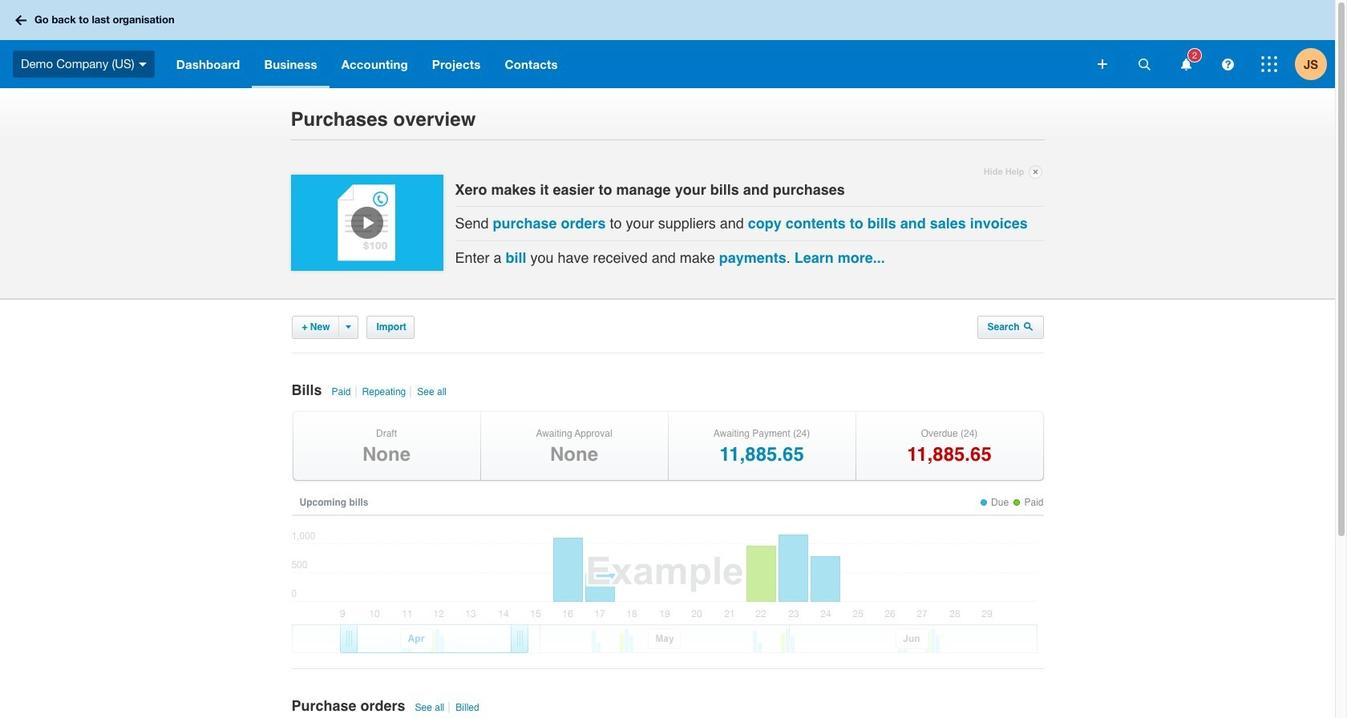 Task type: describe. For each thing, give the bounding box(es) containing it.
1 horizontal spatial svg image
[[1181, 58, 1192, 70]]

search image
[[1024, 322, 1034, 332]]



Task type: locate. For each thing, give the bounding box(es) containing it.
svg image
[[1262, 56, 1278, 72], [1139, 58, 1151, 70], [1222, 58, 1234, 70], [1098, 59, 1108, 69], [139, 62, 147, 66]]

1 vertical spatial svg image
[[1181, 58, 1192, 70]]

0 horizontal spatial svg image
[[15, 15, 26, 25]]

0 vertical spatial svg image
[[15, 15, 26, 25]]

svg image
[[15, 15, 26, 25], [1181, 58, 1192, 70]]

banner
[[0, 0, 1336, 88]]



Task type: vqa. For each thing, say whether or not it's contained in the screenshot.
search icon
yes



